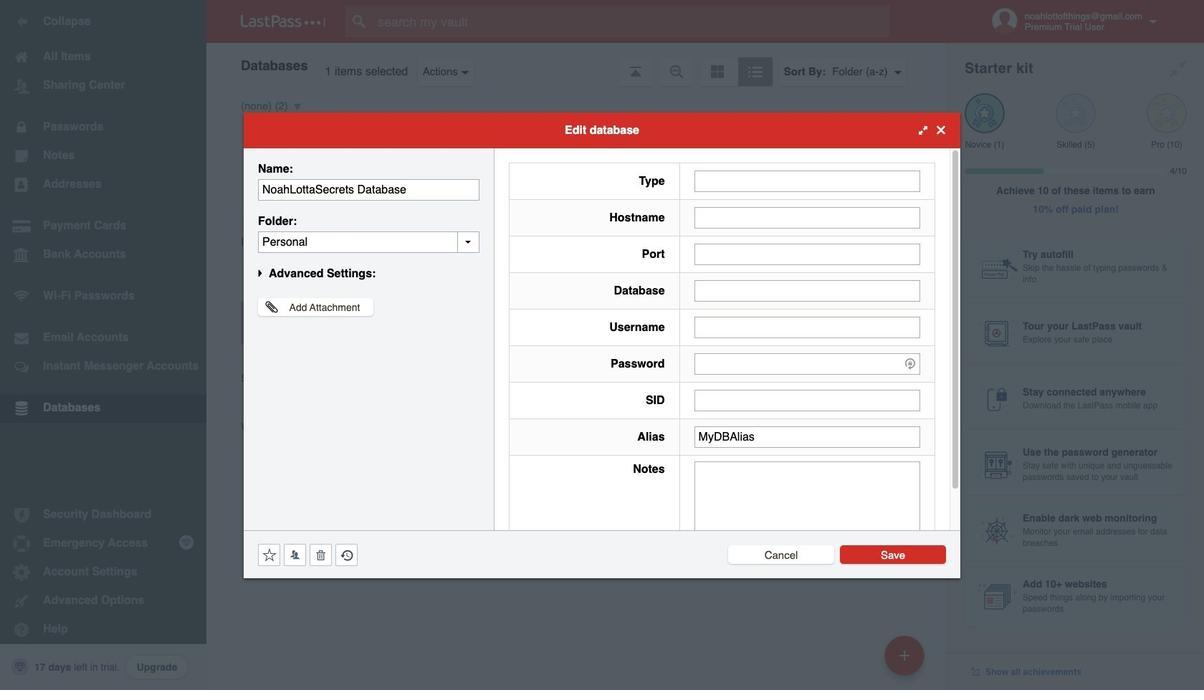 Task type: describe. For each thing, give the bounding box(es) containing it.
new item image
[[900, 651, 910, 661]]

Search search field
[[346, 6, 919, 37]]

new item navigation
[[880, 632, 934, 691]]

main navigation navigation
[[0, 0, 207, 691]]



Task type: locate. For each thing, give the bounding box(es) containing it.
vault options navigation
[[207, 43, 948, 86]]

dialog
[[244, 112, 961, 578]]

None text field
[[258, 179, 480, 200], [695, 207, 921, 228], [258, 231, 480, 253], [695, 317, 921, 338], [695, 426, 921, 448], [258, 179, 480, 200], [695, 207, 921, 228], [258, 231, 480, 253], [695, 317, 921, 338], [695, 426, 921, 448]]

search my vault text field
[[346, 6, 919, 37]]

None password field
[[695, 353, 921, 375]]

None text field
[[695, 170, 921, 192], [695, 243, 921, 265], [695, 280, 921, 302], [695, 390, 921, 411], [695, 461, 921, 550], [695, 170, 921, 192], [695, 243, 921, 265], [695, 280, 921, 302], [695, 390, 921, 411], [695, 461, 921, 550]]

lastpass image
[[241, 15, 326, 28]]



